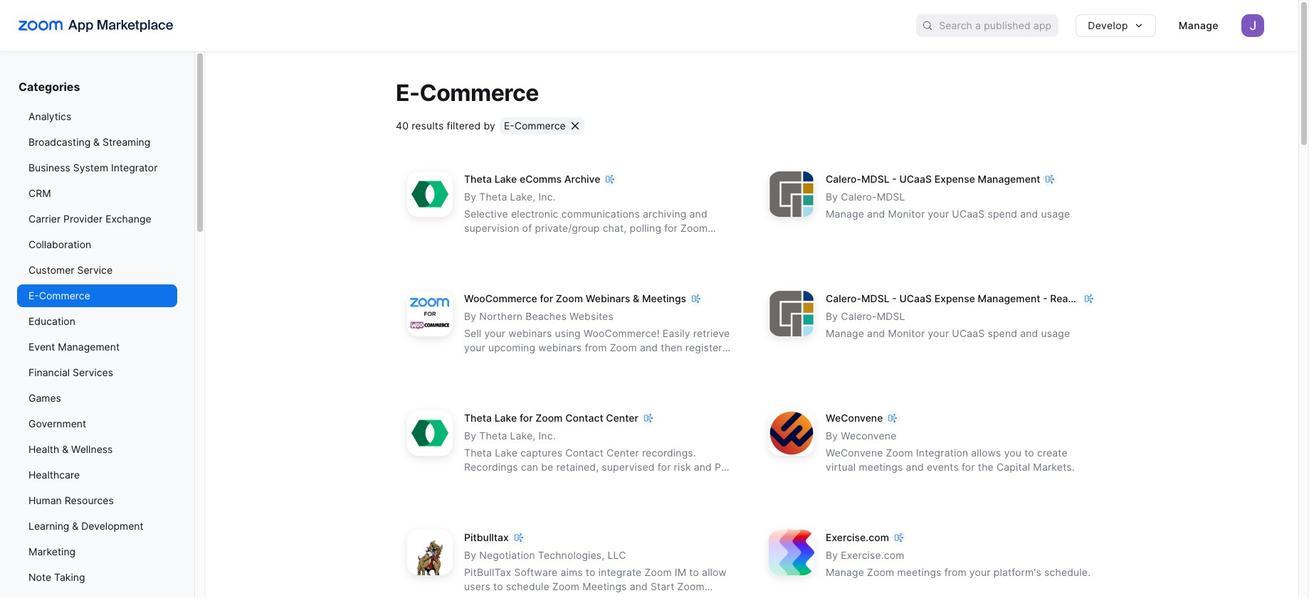 Task type: describe. For each thing, give the bounding box(es) containing it.
services
[[73, 367, 113, 379]]

for inside by weconvene weconvene zoom integration allows you to create virtual meetings and events for the capital markets.
[[962, 462, 975, 474]]

read-
[[1050, 293, 1079, 305]]

contact inside the by theta lake, inc. theta lake captures contact center recordings. recordings can be retained, supervised for risk and pci data, including ability to redact pci data.
[[565, 447, 604, 459]]

software
[[514, 567, 558, 579]]

health & wellness
[[28, 443, 113, 456]]

by for pitbulltax
[[464, 550, 476, 562]]

collaboration
[[28, 238, 91, 251]]

financial services link
[[17, 362, 177, 384]]

financial
[[28, 367, 70, 379]]

customer service
[[28, 264, 113, 276]]

integrator
[[111, 162, 158, 174]]

by exercise.com manage zoom meetings from your platform's  schedule.
[[826, 550, 1091, 579]]

allows
[[971, 447, 1001, 459]]

and inside by negotiation technologies, llc pitbulltax software aims to integrate zoom im to allow users to schedule zoom meetings and start zoom meetings. users choose the contacts that will re
[[630, 581, 648, 593]]

government link
[[17, 413, 177, 436]]

banner containing develop
[[0, 0, 1298, 51]]

for up captures
[[520, 412, 533, 425]]

integrate
[[598, 567, 642, 579]]

you
[[1004, 447, 1022, 459]]

categories button
[[17, 80, 177, 105]]

to right the im
[[689, 567, 699, 579]]

search a published app element
[[916, 14, 1059, 37]]

schedule.
[[1044, 567, 1091, 579]]

lake inside the by theta lake, inc. theta lake captures contact center recordings. recordings can be retained, supervised for risk and pci data, including ability to redact pci data.
[[495, 447, 518, 459]]

manage inside button
[[1179, 19, 1219, 31]]

your down northern
[[484, 328, 506, 340]]

users
[[464, 581, 490, 593]]

schedule
[[506, 581, 549, 593]]

management inside event management 'link'
[[58, 341, 120, 353]]

1 horizontal spatial pci
[[715, 462, 731, 474]]

broadcasting & streaming link
[[17, 131, 177, 154]]

lake for ecomms
[[494, 173, 517, 185]]

- for calero-mdsl - ucaas expense management
[[892, 173, 897, 185]]

beaches
[[526, 311, 567, 323]]

- for calero-mdsl - ucaas expense management - read-only
[[892, 293, 897, 305]]

aims
[[561, 567, 583, 579]]

1 horizontal spatial e-
[[396, 79, 420, 107]]

from inside by northern beaches websites sell your webinars using woocommerce! easily retrieve your upcoming webinars from zoom and then register customers to the webinars using woocommerce.
[[585, 342, 607, 354]]

polling
[[630, 222, 661, 234]]

by negotiation technologies, llc pitbulltax software aims to integrate zoom im to allow users to schedule zoom meetings and start zoom meetings. users choose the contacts that will re
[[464, 550, 727, 599]]

marketing
[[28, 546, 76, 558]]

the inside by theta lake, inc. selective electronic communications archiving and supervision of private/group chat, polling for zoom meetings and webinars without the need to record
[[619, 237, 635, 249]]

by weconvene weconvene zoom integration allows you to create virtual meetings and events for the capital markets.
[[826, 430, 1075, 474]]

education link
[[17, 310, 177, 333]]

including
[[491, 476, 535, 488]]

can
[[521, 462, 538, 474]]

carrier provider exchange link
[[17, 208, 177, 231]]

contacts
[[602, 595, 643, 599]]

carrier
[[28, 213, 61, 225]]

e- for e-commerce "link"
[[28, 290, 39, 302]]

from inside the by exercise.com manage zoom meetings from your platform's  schedule.
[[944, 567, 967, 579]]

0 vertical spatial commerce
[[420, 79, 539, 107]]

healthcare
[[28, 469, 80, 481]]

calero-mdsl - ucaas expense management - read-only
[[826, 293, 1099, 305]]

event management link
[[17, 336, 177, 359]]

woocommerce.
[[624, 356, 700, 368]]

usage for calero-mdsl - ucaas expense management
[[1041, 208, 1070, 220]]

without
[[580, 237, 616, 249]]

ability
[[538, 476, 566, 488]]

e-commerce for e-commerce "link"
[[28, 290, 90, 302]]

note taking
[[28, 572, 85, 584]]

40 results filtered by
[[396, 120, 495, 132]]

develop
[[1088, 19, 1128, 31]]

commerce for e-commerce button at the top of the page
[[514, 120, 566, 132]]

learning & development link
[[17, 515, 177, 538]]

virtual
[[826, 462, 856, 474]]

0 vertical spatial e-commerce
[[396, 79, 539, 107]]

data,
[[464, 476, 489, 488]]

then
[[661, 342, 682, 354]]

human resources link
[[17, 490, 177, 513]]

carrier provider exchange
[[28, 213, 151, 225]]

usage for calero-mdsl - ucaas expense management - read-only
[[1041, 328, 1070, 340]]

by theta lake, inc. selective electronic communications archiving and supervision of private/group chat, polling for zoom meetings and webinars without the need to record
[[464, 191, 708, 249]]

and inside by weconvene weconvene zoom integration allows you to create virtual meetings and events for the capital markets.
[[906, 462, 924, 474]]

business system integrator
[[28, 162, 158, 174]]

monitor for calero-mdsl - ucaas expense management
[[888, 208, 925, 220]]

taking
[[54, 572, 85, 584]]

learning & development
[[28, 520, 144, 532]]

resources
[[65, 495, 114, 507]]

collaboration link
[[17, 233, 177, 256]]

exercise.com inside the by exercise.com manage zoom meetings from your platform's  schedule.
[[841, 550, 904, 562]]

human
[[28, 495, 62, 507]]

event management
[[28, 341, 120, 353]]

wellness
[[71, 443, 113, 456]]

meetings inside by weconvene weconvene zoom integration allows you to create virtual meetings and events for the capital markets.
[[859, 462, 903, 474]]

0 vertical spatial webinars
[[508, 328, 552, 340]]

retrieve
[[693, 328, 730, 340]]

negotiation
[[479, 550, 535, 562]]

by northern beaches websites sell your webinars using woocommerce! easily retrieve your upcoming webinars from zoom and then register customers to the webinars using woocommerce.
[[464, 311, 730, 368]]

development
[[81, 520, 144, 532]]

1 vertical spatial webinars
[[538, 342, 582, 354]]

by for calero-mdsl - ucaas expense management
[[826, 191, 838, 203]]

woocommerce for zoom webinars & meetings
[[464, 293, 686, 305]]

zoom inside by northern beaches websites sell your webinars using woocommerce! easily retrieve your upcoming webinars from zoom and then register customers to the webinars using woocommerce.
[[610, 342, 637, 354]]

events
[[927, 462, 959, 474]]

for inside by theta lake, inc. selective electronic communications archiving and supervision of private/group chat, polling for zoom meetings and webinars without the need to record
[[664, 222, 678, 234]]

filtered
[[447, 120, 481, 132]]

exchange
[[105, 213, 151, 225]]

analytics link
[[17, 105, 177, 128]]

crm link
[[17, 182, 177, 205]]

inc. for communications
[[539, 191, 556, 203]]

health & wellness link
[[17, 438, 177, 461]]

recordings.
[[642, 447, 696, 459]]

inc. for captures
[[539, 430, 556, 442]]

your down sell
[[464, 342, 485, 354]]

service
[[77, 264, 113, 276]]

meetings.
[[464, 595, 511, 599]]

the inside by negotiation technologies, llc pitbulltax software aims to integrate zoom im to allow users to schedule zoom meetings and start zoom meetings. users choose the contacts that will re
[[583, 595, 599, 599]]

management for calero-mdsl - ucaas expense management
[[978, 173, 1040, 185]]

crm
[[28, 187, 51, 199]]

to inside the by theta lake, inc. theta lake captures contact center recordings. recordings can be retained, supervised for risk and pci data, including ability to redact pci data.
[[569, 476, 579, 488]]

results
[[412, 120, 444, 132]]

note taking link
[[17, 567, 177, 589]]

and inside the by theta lake, inc. theta lake captures contact center recordings. recordings can be retained, supervised for risk and pci data, including ability to redact pci data.
[[694, 462, 712, 474]]

broadcasting
[[28, 136, 91, 148]]

private/group
[[535, 222, 600, 234]]

by calero-mdsl manage and monitor your ucaas spend and usage for calero-mdsl - ucaas expense management
[[826, 191, 1070, 220]]

supervised
[[602, 462, 655, 474]]

archiving
[[643, 208, 687, 220]]

im
[[675, 567, 686, 579]]



Task type: locate. For each thing, give the bounding box(es) containing it.
& right health
[[62, 443, 68, 456]]

to
[[664, 237, 674, 249], [517, 356, 527, 368], [1024, 447, 1034, 459], [569, 476, 579, 488], [586, 567, 595, 579], [689, 567, 699, 579], [493, 581, 503, 593]]

1 vertical spatial webinars
[[586, 293, 630, 305]]

by calero-mdsl manage and monitor your ucaas spend and usage down calero-mdsl - ucaas expense management
[[826, 191, 1070, 220]]

to up meetings. on the bottom of the page
[[493, 581, 503, 593]]

0 horizontal spatial meetings
[[464, 237, 509, 249]]

calero-mdsl - ucaas expense management
[[826, 173, 1040, 185]]

need
[[638, 237, 662, 249]]

1 vertical spatial expense
[[934, 293, 975, 305]]

2 vertical spatial lake
[[495, 447, 518, 459]]

manage inside the by exercise.com manage zoom meetings from your platform's  schedule.
[[826, 567, 864, 579]]

e- down customer
[[28, 290, 39, 302]]

theta
[[464, 173, 492, 185], [479, 191, 507, 203], [464, 412, 492, 425], [479, 430, 507, 442], [464, 447, 492, 459]]

llc
[[608, 550, 626, 562]]

0 vertical spatial monitor
[[888, 208, 925, 220]]

1 spend from the top
[[988, 208, 1017, 220]]

register
[[685, 342, 722, 354]]

ecomms
[[520, 173, 562, 185]]

recordings
[[464, 462, 518, 474]]

human resources
[[28, 495, 114, 507]]

retained,
[[556, 462, 599, 474]]

1 vertical spatial commerce
[[514, 120, 566, 132]]

learning
[[28, 520, 69, 532]]

0 vertical spatial meetings
[[464, 237, 509, 249]]

0 vertical spatial webinars
[[532, 237, 577, 249]]

0 horizontal spatial e-
[[28, 290, 39, 302]]

e-commerce inside "link"
[[28, 290, 90, 302]]

inc. up captures
[[539, 430, 556, 442]]

the inside by weconvene weconvene zoom integration allows you to create virtual meetings and events for the capital markets.
[[978, 462, 994, 474]]

1 vertical spatial lake
[[494, 412, 517, 425]]

provider
[[63, 213, 103, 225]]

webinars up websites
[[586, 293, 630, 305]]

to inside by theta lake, inc. selective electronic communications archiving and supervision of private/group chat, polling for zoom meetings and webinars without the need to record
[[664, 237, 674, 249]]

1 horizontal spatial meetings
[[582, 581, 627, 593]]

2 expense from the top
[[934, 293, 975, 305]]

0 vertical spatial lake
[[494, 173, 517, 185]]

analytics
[[28, 110, 71, 122]]

your left the 'platform's'
[[969, 567, 991, 579]]

0 vertical spatial contact
[[565, 412, 603, 425]]

webinars down the beaches
[[538, 342, 582, 354]]

lake, for for
[[510, 430, 536, 442]]

weconvene up the weconvene
[[826, 412, 883, 425]]

contact up retained,
[[565, 447, 604, 459]]

using down the beaches
[[555, 328, 581, 340]]

& for development
[[72, 520, 78, 532]]

1 vertical spatial using
[[595, 356, 621, 368]]

zoom
[[681, 222, 708, 234], [556, 293, 583, 305], [610, 342, 637, 354], [536, 412, 563, 425], [886, 447, 913, 459], [645, 567, 672, 579], [867, 567, 894, 579], [552, 581, 580, 593], [677, 581, 705, 593]]

2 lake, from the top
[[510, 430, 536, 442]]

2 monitor from the top
[[888, 328, 925, 340]]

weconvene inside by weconvene weconvene zoom integration allows you to create virtual meetings and events for the capital markets.
[[826, 447, 883, 459]]

1 vertical spatial inc.
[[539, 430, 556, 442]]

to right you
[[1024, 447, 1034, 459]]

& for streaming
[[93, 136, 100, 148]]

that
[[646, 595, 666, 599]]

commerce inside button
[[514, 120, 566, 132]]

websites
[[570, 311, 613, 323]]

lake, inside by theta lake, inc. selective electronic communications archiving and supervision of private/group chat, polling for zoom meetings and webinars without the need to record
[[510, 191, 536, 203]]

by inside by theta lake, inc. selective electronic communications archiving and supervision of private/group chat, polling for zoom meetings and webinars without the need to record
[[464, 191, 476, 203]]

using down woocommerce!
[[595, 356, 621, 368]]

0 horizontal spatial using
[[555, 328, 581, 340]]

pci right risk
[[715, 462, 731, 474]]

by inside by weconvene weconvene zoom integration allows you to create virtual meetings and events for the capital markets.
[[826, 430, 838, 442]]

business system integrator link
[[17, 157, 177, 179]]

health
[[28, 443, 59, 456]]

& for wellness
[[62, 443, 68, 456]]

e-commerce right by
[[504, 120, 566, 132]]

your down calero-mdsl - ucaas expense management
[[928, 208, 949, 220]]

webinars
[[532, 237, 577, 249], [586, 293, 630, 305]]

calero-
[[826, 173, 861, 185], [841, 191, 877, 203], [826, 293, 861, 305], [841, 311, 877, 323]]

users
[[514, 595, 542, 599]]

2 vertical spatial management
[[58, 341, 120, 353]]

spend for calero-mdsl - ucaas expense management
[[988, 208, 1017, 220]]

by calero-mdsl manage and monitor your ucaas spend and usage for calero-mdsl - ucaas expense management - read-only
[[826, 311, 1070, 340]]

2 vertical spatial webinars
[[549, 356, 592, 368]]

e- for e-commerce button at the top of the page
[[504, 120, 514, 132]]

0 vertical spatial meetings
[[859, 462, 903, 474]]

2 by calero-mdsl manage and monitor your ucaas spend and usage from the top
[[826, 311, 1070, 340]]

to right need
[[664, 237, 674, 249]]

-
[[892, 173, 897, 185], [892, 293, 897, 305], [1043, 293, 1048, 305]]

meetings down supervision
[[464, 237, 509, 249]]

Search text field
[[939, 15, 1059, 36]]

0 vertical spatial using
[[555, 328, 581, 340]]

1 vertical spatial center
[[607, 447, 639, 459]]

1 vertical spatial e-commerce
[[504, 120, 566, 132]]

pitbulltax
[[464, 532, 509, 544]]

zoom inside the by exercise.com manage zoom meetings from your platform's  schedule.
[[867, 567, 894, 579]]

& down analytics link
[[93, 136, 100, 148]]

1 vertical spatial weconvene
[[826, 447, 883, 459]]

meetings inside by theta lake, inc. selective electronic communications archiving and supervision of private/group chat, polling for zoom meetings and webinars without the need to record
[[464, 237, 509, 249]]

meetings inside by negotiation technologies, llc pitbulltax software aims to integrate zoom im to allow users to schedule zoom meetings and start zoom meetings. users choose the contacts that will re
[[582, 581, 627, 593]]

from left the 'platform's'
[[944, 567, 967, 579]]

by
[[484, 120, 495, 132]]

e-commerce inside button
[[504, 120, 566, 132]]

create
[[1037, 447, 1068, 459]]

for down archiving
[[664, 222, 678, 234]]

2 inc. from the top
[[539, 430, 556, 442]]

expense
[[934, 173, 975, 185], [934, 293, 975, 305]]

0 horizontal spatial webinars
[[532, 237, 577, 249]]

electronic
[[511, 208, 559, 220]]

expense for calero-mdsl - ucaas expense management - read-only
[[934, 293, 975, 305]]

commerce right by
[[514, 120, 566, 132]]

risk
[[674, 462, 691, 474]]

your
[[928, 208, 949, 220], [484, 328, 506, 340], [928, 328, 949, 340], [464, 342, 485, 354], [969, 567, 991, 579]]

education
[[28, 315, 75, 327]]

1 contact from the top
[[565, 412, 603, 425]]

zoom inside by weconvene weconvene zoom integration allows you to create virtual meetings and events for the capital markets.
[[886, 447, 913, 459]]

lake, for ecomms
[[510, 191, 536, 203]]

technologies,
[[538, 550, 605, 562]]

0 vertical spatial lake,
[[510, 191, 536, 203]]

lake for for
[[494, 412, 517, 425]]

to down upcoming
[[517, 356, 527, 368]]

0 horizontal spatial pci
[[616, 476, 632, 488]]

0 vertical spatial expense
[[934, 173, 975, 185]]

1 vertical spatial by calero-mdsl manage and monitor your ucaas spend and usage
[[826, 311, 1070, 340]]

for up the beaches
[[540, 293, 553, 305]]

only
[[1079, 293, 1099, 305]]

e-commerce
[[396, 79, 539, 107], [504, 120, 566, 132], [28, 290, 90, 302]]

expense for calero-mdsl - ucaas expense management
[[934, 173, 975, 185]]

marketing link
[[17, 541, 177, 564]]

pitbulltax
[[464, 567, 511, 579]]

1 horizontal spatial using
[[595, 356, 621, 368]]

your inside the by exercise.com manage zoom meetings from your platform's  schedule.
[[969, 567, 991, 579]]

1 vertical spatial meetings
[[897, 567, 941, 579]]

webinars inside by theta lake, inc. selective electronic communications archiving and supervision of private/group chat, polling for zoom meetings and webinars without the need to record
[[532, 237, 577, 249]]

to down retained,
[[569, 476, 579, 488]]

by inside the by exercise.com manage zoom meetings from your platform's  schedule.
[[826, 550, 838, 562]]

1 vertical spatial from
[[944, 567, 967, 579]]

commerce
[[420, 79, 539, 107], [514, 120, 566, 132], [39, 290, 90, 302]]

from down woocommerce!
[[585, 342, 607, 354]]

northern
[[479, 311, 523, 323]]

webinars down websites
[[549, 356, 592, 368]]

of
[[522, 222, 532, 234]]

usage
[[1041, 208, 1070, 220], [1041, 328, 1070, 340]]

woocommerce!
[[584, 328, 660, 340]]

the down allows
[[978, 462, 994, 474]]

archive
[[564, 173, 600, 185]]

for down allows
[[962, 462, 975, 474]]

1 usage from the top
[[1041, 208, 1070, 220]]

e- right by
[[504, 120, 514, 132]]

note
[[28, 572, 51, 584]]

to inside by weconvene weconvene zoom integration allows you to create virtual meetings and events for the capital markets.
[[1024, 447, 1034, 459]]

0 vertical spatial exercise.com
[[826, 532, 889, 544]]

& up woocommerce!
[[633, 293, 639, 305]]

by for theta lake ecomms archive
[[464, 191, 476, 203]]

your for exercise.com
[[969, 567, 991, 579]]

0 vertical spatial inc.
[[539, 191, 556, 203]]

inc. down ecomms
[[539, 191, 556, 203]]

0 vertical spatial center
[[606, 412, 638, 425]]

for inside the by theta lake, inc. theta lake captures contact center recordings. recordings can be retained, supervised for risk and pci data, including ability to redact pci data.
[[658, 462, 671, 474]]

healthcare link
[[17, 464, 177, 487]]

to inside by northern beaches websites sell your webinars using woocommerce! easily retrieve your upcoming webinars from zoom and then register customers to the webinars using woocommerce.
[[517, 356, 527, 368]]

e-commerce up filtered
[[396, 79, 539, 107]]

1 vertical spatial usage
[[1041, 328, 1070, 340]]

develop button
[[1076, 14, 1156, 37]]

monitor down calero-mdsl - ucaas expense management - read-only on the right of page
[[888, 328, 925, 340]]

zoom inside by theta lake, inc. selective electronic communications archiving and supervision of private/group chat, polling for zoom meetings and webinars without the need to record
[[681, 222, 708, 234]]

manage button
[[1167, 14, 1230, 37]]

2 vertical spatial commerce
[[39, 290, 90, 302]]

by for theta lake for zoom contact center
[[464, 430, 476, 442]]

pci down supervised
[[616, 476, 632, 488]]

1 inc. from the top
[[539, 191, 556, 203]]

spend for calero-mdsl - ucaas expense management - read-only
[[988, 328, 1017, 340]]

e-
[[396, 79, 420, 107], [504, 120, 514, 132], [28, 290, 39, 302]]

2 contact from the top
[[565, 447, 604, 459]]

by for calero-mdsl - ucaas expense management - read-only
[[826, 311, 838, 323]]

1 vertical spatial contact
[[565, 447, 604, 459]]

0 vertical spatial e-
[[396, 79, 420, 107]]

banner
[[0, 0, 1298, 51]]

theta lake for zoom contact center
[[464, 412, 638, 425]]

1 lake, from the top
[[510, 191, 536, 203]]

by inside by northern beaches websites sell your webinars using woocommerce! easily retrieve your upcoming webinars from zoom and then register customers to the webinars using woocommerce.
[[464, 311, 476, 323]]

1 vertical spatial monitor
[[888, 328, 925, 340]]

by inside the by theta lake, inc. theta lake captures contact center recordings. recordings can be retained, supervised for risk and pci data, including ability to redact pci data.
[[464, 430, 476, 442]]

& down the human resources
[[72, 520, 78, 532]]

2 usage from the top
[[1041, 328, 1070, 340]]

meetings inside the by exercise.com manage zoom meetings from your platform's  schedule.
[[897, 567, 941, 579]]

upcoming
[[488, 342, 535, 354]]

pci
[[715, 462, 731, 474], [616, 476, 632, 488]]

weconvene
[[826, 412, 883, 425], [826, 447, 883, 459]]

to right aims
[[586, 567, 595, 579]]

meetings up contacts
[[582, 581, 627, 593]]

2 vertical spatial e-
[[28, 290, 39, 302]]

0 horizontal spatial from
[[585, 342, 607, 354]]

communications
[[561, 208, 640, 220]]

e-commerce for e-commerce button at the top of the page
[[504, 120, 566, 132]]

your for calero-mdsl - ucaas expense management
[[928, 208, 949, 220]]

1 by calero-mdsl manage and monitor your ucaas spend and usage from the top
[[826, 191, 1070, 220]]

by for woocommerce for zoom webinars & meetings
[[464, 311, 476, 323]]

0 vertical spatial pci
[[715, 462, 731, 474]]

and inside by northern beaches websites sell your webinars using woocommerce! easily retrieve your upcoming webinars from zoom and then register customers to the webinars using woocommerce.
[[640, 342, 658, 354]]

1 vertical spatial management
[[978, 293, 1040, 305]]

1 vertical spatial exercise.com
[[841, 550, 904, 562]]

by calero-mdsl manage and monitor your ucaas spend and usage down calero-mdsl - ucaas expense management - read-only on the right of page
[[826, 311, 1070, 340]]

the right choose
[[583, 595, 599, 599]]

lake, down theta lake ecomms archive
[[510, 191, 536, 203]]

lake
[[494, 173, 517, 185], [494, 412, 517, 425], [495, 447, 518, 459]]

1 weconvene from the top
[[826, 412, 883, 425]]

1 vertical spatial e-
[[504, 120, 514, 132]]

e- up '40' in the left top of the page
[[396, 79, 420, 107]]

weconvene up virtual
[[826, 447, 883, 459]]

redact
[[582, 476, 613, 488]]

e-commerce up education
[[28, 290, 90, 302]]

the
[[619, 237, 635, 249], [530, 356, 546, 368], [978, 462, 994, 474], [583, 595, 599, 599]]

for down the recordings.
[[658, 462, 671, 474]]

will
[[668, 595, 684, 599]]

lake, inside the by theta lake, inc. theta lake captures contact center recordings. recordings can be retained, supervised for risk and pci data, including ability to redact pci data.
[[510, 430, 536, 442]]

1 vertical spatial lake,
[[510, 430, 536, 442]]

1 vertical spatial pci
[[616, 476, 632, 488]]

platform's
[[994, 567, 1041, 579]]

commerce for e-commerce "link"
[[39, 290, 90, 302]]

monitor down calero-mdsl - ucaas expense management
[[888, 208, 925, 220]]

the down upcoming
[[530, 356, 546, 368]]

2 vertical spatial meetings
[[582, 581, 627, 593]]

1 monitor from the top
[[888, 208, 925, 220]]

captures
[[520, 447, 563, 459]]

commerce down customer service
[[39, 290, 90, 302]]

0 vertical spatial usage
[[1041, 208, 1070, 220]]

center inside the by theta lake, inc. theta lake captures contact center recordings. recordings can be retained, supervised for risk and pci data, including ability to redact pci data.
[[607, 447, 639, 459]]

by calero-mdsl manage and monitor your ucaas spend and usage
[[826, 191, 1070, 220], [826, 311, 1070, 340]]

contact up the by theta lake, inc. theta lake captures contact center recordings. recordings can be retained, supervised for risk and pci data, including ability to redact pci data. on the bottom of page
[[565, 412, 603, 425]]

0 vertical spatial by calero-mdsl manage and monitor your ucaas spend and usage
[[826, 191, 1070, 220]]

inc. inside the by theta lake, inc. theta lake captures contact center recordings. recordings can be retained, supervised for risk and pci data, including ability to redact pci data.
[[539, 430, 556, 442]]

2 horizontal spatial meetings
[[642, 293, 686, 305]]

commerce inside "link"
[[39, 290, 90, 302]]

lake, up captures
[[510, 430, 536, 442]]

center up the by theta lake, inc. theta lake captures contact center recordings. recordings can be retained, supervised for risk and pci data, including ability to redact pci data. on the bottom of page
[[606, 412, 638, 425]]

theta inside by theta lake, inc. selective electronic communications archiving and supervision of private/group chat, polling for zoom meetings and webinars without the need to record
[[479, 191, 507, 203]]

1 horizontal spatial webinars
[[586, 293, 630, 305]]

by theta lake, inc. theta lake captures contact center recordings. recordings can be retained, supervised for risk and pci data, including ability to redact pci data.
[[464, 430, 731, 488]]

0 vertical spatial from
[[585, 342, 607, 354]]

0 vertical spatial management
[[978, 173, 1040, 185]]

by for exercise.com
[[826, 550, 838, 562]]

meetings up 'easily' at the right
[[642, 293, 686, 305]]

1 horizontal spatial from
[[944, 567, 967, 579]]

by for weconvene
[[826, 430, 838, 442]]

customer
[[28, 264, 74, 276]]

2 spend from the top
[[988, 328, 1017, 340]]

center up supervised
[[607, 447, 639, 459]]

categories
[[19, 80, 80, 94]]

commerce up by
[[420, 79, 539, 107]]

inc.
[[539, 191, 556, 203], [539, 430, 556, 442]]

2 horizontal spatial e-
[[504, 120, 514, 132]]

0 vertical spatial spend
[[988, 208, 1017, 220]]

the down chat,
[[619, 237, 635, 249]]

your down calero-mdsl - ucaas expense management - read-only on the right of page
[[928, 328, 949, 340]]

1 vertical spatial spend
[[988, 328, 1017, 340]]

management for calero-mdsl - ucaas expense management - read-only
[[978, 293, 1040, 305]]

your for calero-mdsl - ucaas expense management - read-only
[[928, 328, 949, 340]]

government
[[28, 418, 86, 430]]

1 vertical spatial meetings
[[642, 293, 686, 305]]

the inside by northern beaches websites sell your webinars using woocommerce! easily retrieve your upcoming webinars from zoom and then register customers to the webinars using woocommerce.
[[530, 356, 546, 368]]

center
[[606, 412, 638, 425], [607, 447, 639, 459]]

0 vertical spatial weconvene
[[826, 412, 883, 425]]

by inside by negotiation technologies, llc pitbulltax software aims to integrate zoom im to allow users to schedule zoom meetings and start zoom meetings. users choose the contacts that will re
[[464, 550, 476, 562]]

selective
[[464, 208, 508, 220]]

monitor for calero-mdsl - ucaas expense management - read-only
[[888, 328, 925, 340]]

inc. inside by theta lake, inc. selective electronic communications archiving and supervision of private/group chat, polling for zoom meetings and webinars without the need to record
[[539, 191, 556, 203]]

webinars up upcoming
[[508, 328, 552, 340]]

e- inside "link"
[[28, 290, 39, 302]]

re
[[687, 595, 697, 599]]

games link
[[17, 387, 177, 410]]

2 weconvene from the top
[[826, 447, 883, 459]]

sell
[[464, 328, 481, 340]]

1 expense from the top
[[934, 173, 975, 185]]

2 vertical spatial e-commerce
[[28, 290, 90, 302]]

games
[[28, 392, 61, 404]]

webinars down private/group
[[532, 237, 577, 249]]

e- inside button
[[504, 120, 514, 132]]



Task type: vqa. For each thing, say whether or not it's contained in the screenshot.
By Zoom ZoomOSC allows you to integrate Zoom into countless third-party software and hardware systems for event production and broadcast workflows. at the right of page
no



